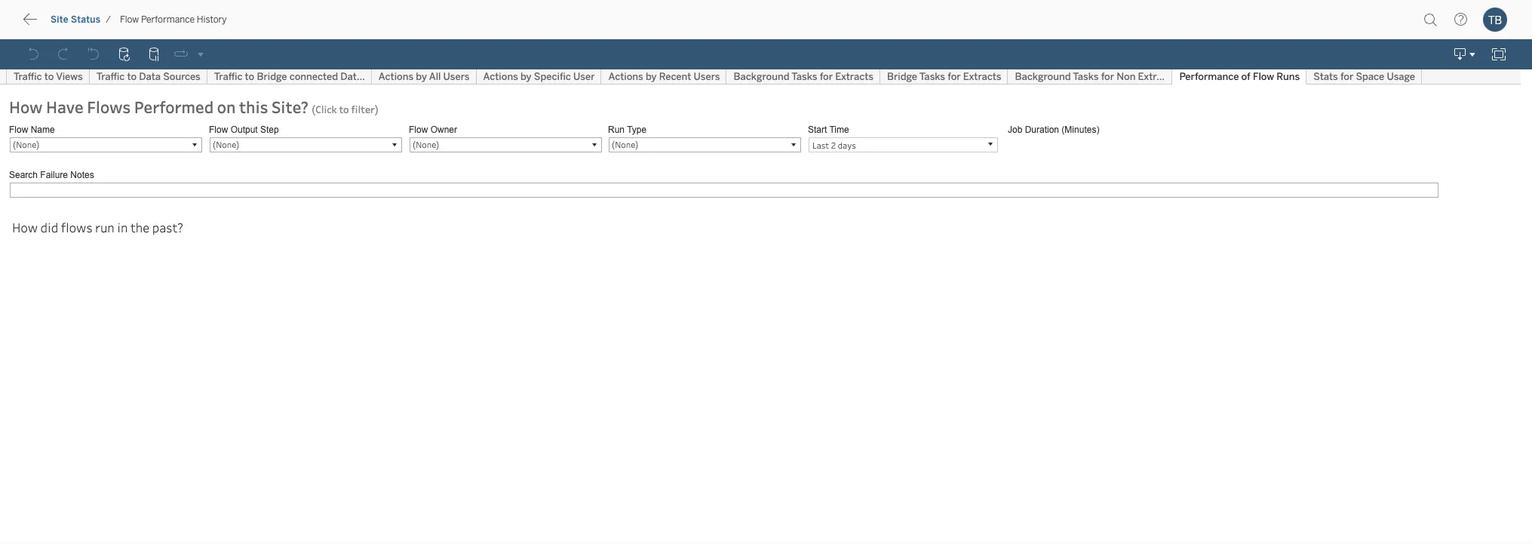 Task type: vqa. For each thing, say whether or not it's contained in the screenshot.
Site
yes



Task type: locate. For each thing, give the bounding box(es) containing it.
site status link
[[50, 14, 101, 26]]



Task type: describe. For each thing, give the bounding box(es) containing it.
site status /
[[51, 14, 111, 25]]

/
[[106, 14, 111, 25]]

flow performance history
[[120, 14, 227, 25]]

site
[[51, 14, 68, 25]]

flow performance history element
[[115, 14, 231, 25]]

status
[[71, 14, 100, 25]]

flow
[[120, 14, 139, 25]]

performance
[[141, 14, 195, 25]]

history
[[197, 14, 227, 25]]



